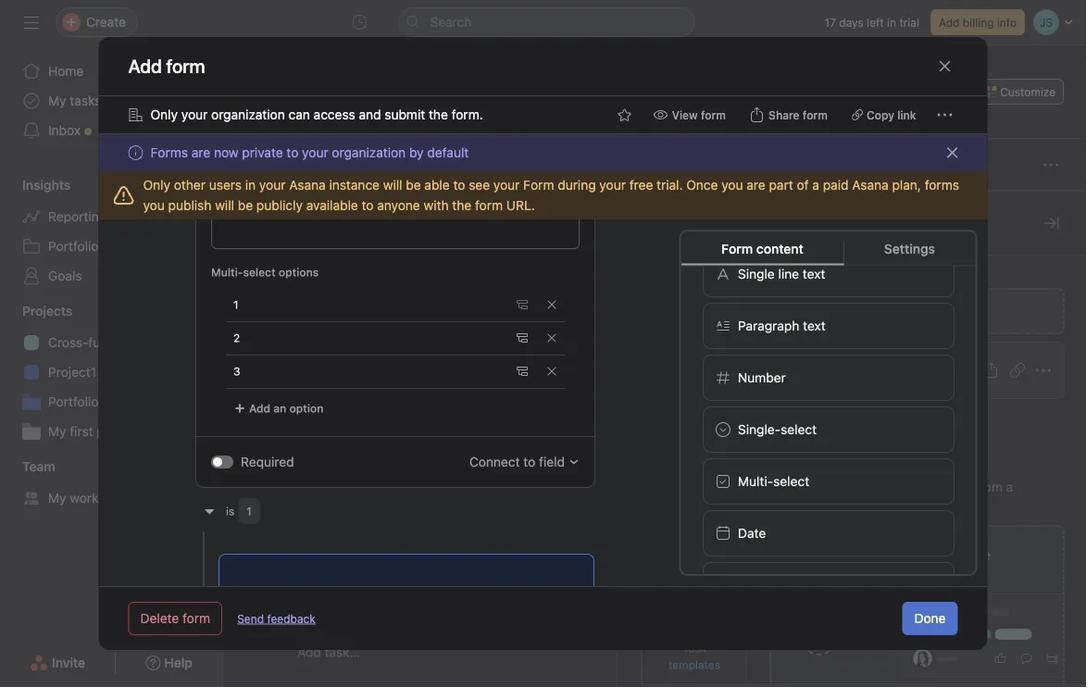 Task type: describe. For each thing, give the bounding box(es) containing it.
send
[[237, 612, 264, 625]]

view
[[672, 108, 698, 121]]

add inside "add task" button
[[269, 158, 290, 171]]

paid
[[823, 177, 849, 193]]

task for task name
[[249, 202, 273, 215]]

quickly create standardized tasks from a template.
[[770, 479, 1014, 515]]

other
[[174, 177, 206, 193]]

date
[[738, 525, 766, 541]]

task templates
[[669, 642, 721, 672]]

0 horizontal spatial will
[[215, 198, 234, 213]]

standardized
[[859, 479, 937, 495]]

1 horizontal spatial done button
[[903, 602, 959, 636]]

billing
[[963, 16, 995, 29]]

1 for 1 "dropdown button"
[[246, 505, 251, 518]]

multi-select options
[[211, 266, 318, 279]]

inbox link
[[11, 116, 211, 145]]

cate
[[1066, 202, 1087, 215]]

23
[[758, 407, 771, 420]]

copy link
[[867, 108, 917, 121]]

number
[[738, 370, 786, 385]]

free
[[630, 177, 654, 193]]

john smith button for oct 20 – 24
[[625, 369, 724, 391]]

Draft project brief text field
[[293, 371, 409, 390]]

schedule kickoff meeting cell
[[223, 397, 618, 431]]

4 for 4 fields
[[675, 279, 683, 292]]

feedback
[[267, 612, 316, 625]]

remove option image for 1st add branch icon from the bottom of the add form dialog
[[546, 366, 557, 377]]

by
[[410, 145, 424, 160]]

add an option button
[[226, 396, 332, 422]]

john smith for oct 23 – 25
[[651, 407, 710, 420]]

0 vertical spatial organization
[[211, 107, 285, 122]]

your left free
[[600, 177, 626, 193]]

customize inside 'dropdown button'
[[1001, 85, 1056, 98]]

only for only your organization can access and submit the form.
[[151, 107, 178, 122]]

is
[[226, 505, 234, 518]]

completed image
[[270, 403, 292, 425]]

trial.
[[657, 177, 683, 193]]

submit
[[385, 107, 425, 122]]

available
[[306, 198, 358, 213]]

from
[[975, 479, 1003, 495]]

date
[[760, 202, 783, 215]]

plan for cross-functional project plan button
[[804, 373, 830, 388]]

1 vertical spatial customize
[[770, 212, 859, 234]]

0 vertical spatial 24
[[784, 374, 798, 387]]

collapse task list for this section image for 1st add task… row from the bottom
[[251, 604, 266, 619]]

remove option image for 2nd add branch icon from the top of the add form dialog
[[546, 333, 557, 344]]

add up feedback
[[297, 559, 321, 574]]

25
[[784, 407, 798, 420]]

2 add branch image from the top
[[517, 333, 528, 344]]

task for add task
[[293, 158, 315, 171]]

add billing info button
[[931, 9, 1026, 35]]

to inside connect to field dropdown button
[[523, 455, 535, 470]]

copy link button
[[844, 102, 925, 128]]

share form image
[[985, 363, 1000, 378]]

add form
[[128, 55, 205, 77]]

js
[[820, 85, 833, 98]]

functional for cross-functional project plan button
[[844, 353, 904, 368]]

copy
[[867, 108, 895, 121]]

form content
[[722, 241, 804, 256]]

during
[[558, 177, 596, 193]]

oct for oct 24 – 26
[[736, 441, 755, 454]]

publish
[[168, 198, 212, 213]]

goals link
[[11, 261, 211, 291]]

form for view form
[[701, 108, 726, 121]]

draft project brief cell
[[223, 363, 618, 397]]

assignee
[[625, 202, 673, 215]]

goals
[[48, 268, 82, 284]]

project1
[[48, 365, 96, 380]]

content
[[757, 241, 804, 256]]

done for done button to the left
[[275, 603, 311, 620]]

share form
[[769, 108, 828, 121]]

1 inside projects "element"
[[102, 394, 108, 410]]

status
[[956, 202, 990, 215]]

team
[[22, 459, 55, 474]]

my first portfolio link
[[11, 417, 211, 447]]

2 text from the top
[[803, 318, 826, 333]]

priority
[[846, 202, 884, 215]]

untitled section
[[275, 245, 384, 263]]

delete form button
[[128, 602, 223, 636]]

connect
[[469, 455, 520, 470]]

switch inside add form dialog
[[211, 456, 233, 469]]

connect to field button
[[469, 452, 580, 473]]

cross-functional project plan button
[[770, 342, 1066, 399]]

share button
[[900, 79, 962, 105]]

connect to field
[[469, 455, 565, 470]]

customize button
[[978, 79, 1065, 105]]

untitled
[[275, 245, 330, 263]]

single-select
[[738, 422, 817, 437]]

forms for forms are now private to your organization by default
[[151, 145, 188, 160]]

remove option image
[[546, 299, 557, 311]]

my tasks
[[48, 93, 101, 108]]

copy form link image
[[1011, 363, 1026, 378]]

and
[[359, 107, 381, 122]]

20
[[758, 374, 771, 387]]

add down feedback
[[297, 645, 321, 660]]

type an option name field for 1st add branch icon from the bottom of the add form dialog
[[226, 356, 509, 387]]

task templates
[[770, 452, 874, 469]]

0 horizontal spatial done button
[[275, 595, 311, 628]]

multi-select
[[738, 473, 810, 489]]

a inside the only other users in your asana instance will be able to see your form during your free trial.  once you are part of a paid asana plan, forms you publish will be publicly available to anyone with the form url.
[[813, 177, 820, 193]]

now
[[214, 145, 239, 160]]

1 horizontal spatial you
[[722, 177, 744, 193]]

team button
[[0, 458, 55, 476]]

close this dialog image
[[938, 59, 953, 74]]

1 for 1 form
[[679, 551, 684, 564]]

project for cross-functional project plan link
[[151, 335, 193, 350]]

tasks inside my tasks link
[[70, 93, 101, 108]]

task for task templates
[[683, 642, 707, 655]]

form inside the only other users in your asana instance will be able to see your form during your free trial.  once you are part of a paid asana plan, forms you publish will be publicly available to anyone with the form url.
[[524, 177, 555, 193]]

to left see
[[454, 177, 466, 193]]

cross-functional project plan for cross-functional project plan button
[[804, 353, 949, 388]]

Schedule kickoff meeting text field
[[293, 404, 454, 423]]

1 add branch image from the top
[[517, 299, 528, 311]]

add form
[[805, 303, 860, 319]]

1 horizontal spatial form
[[722, 241, 754, 256]]

teams element
[[0, 450, 222, 517]]

plan,
[[893, 177, 922, 193]]

type an option name field for 2nd add branch icon from the top of the add form dialog
[[226, 323, 509, 354]]

calendar link
[[587, 114, 657, 134]]

oct for oct 20 – 24
[[736, 374, 755, 387]]

invite
[[52, 656, 85, 671]]

type an option name field for first add branch icon
[[226, 289, 509, 321]]

collapse form field branch image
[[202, 504, 216, 519]]

completed checkbox for oct 20 – 24
[[270, 369, 292, 391]]

collapse task list for this section image for 2nd add task… row from the top of the page
[[251, 518, 266, 533]]

to down instance
[[362, 198, 374, 213]]

private
[[242, 145, 283, 160]]

board link
[[425, 114, 476, 134]]

insights
[[22, 177, 71, 193]]

add task… for add task… button within the header to do tree grid
[[297, 473, 360, 488]]

due
[[736, 202, 757, 215]]

add inside header to do tree grid
[[297, 473, 321, 488]]

forms
[[925, 177, 960, 193]]

Share timeline with teammates text field
[[293, 438, 486, 456]]

1 add task… row from the top
[[223, 463, 1087, 498]]

default
[[427, 145, 469, 160]]

paragraph text
[[738, 318, 826, 333]]

timeline link
[[498, 114, 565, 134]]

1 vertical spatial 24
[[758, 441, 771, 454]]

inbox
[[48, 123, 81, 138]]

only your organization can access and submit the form.
[[151, 107, 483, 122]]

portfolio 1
[[48, 394, 108, 410]]

4 for 4 rules
[[677, 370, 684, 383]]

completed image
[[270, 369, 292, 391]]

1 vertical spatial organization
[[332, 145, 406, 160]]

add form button
[[770, 288, 1066, 334]]

0 vertical spatial will
[[383, 177, 403, 193]]

hide sidebar image
[[24, 15, 39, 30]]

collapse task list for this section image
[[251, 246, 266, 261]]

templates
[[669, 659, 721, 672]]

portfolio
[[48, 394, 99, 410]]

0 horizontal spatial be
[[238, 198, 253, 213]]

link
[[898, 108, 917, 121]]

single
[[738, 266, 775, 281]]

your up the url.
[[494, 177, 520, 193]]

my tasks link
[[11, 86, 211, 116]]



Task type: vqa. For each thing, say whether or not it's contained in the screenshot.
Task name text box inside [Example] Finalize budget cell
no



Task type: locate. For each thing, give the bounding box(es) containing it.
1 john smith from the top
[[651, 374, 710, 387]]

add inside the add billing info button
[[939, 16, 960, 29]]

0 horizontal spatial tasks
[[70, 93, 101, 108]]

an
[[273, 402, 286, 415]]

template
[[931, 546, 992, 564]]

form inside button
[[183, 611, 210, 626]]

tasks
[[70, 93, 101, 108], [940, 479, 972, 495]]

projects element
[[0, 295, 222, 450]]

john for oct 20 – 24
[[651, 374, 677, 387]]

your down overview
[[302, 145, 329, 160]]

close details image
[[1045, 216, 1060, 231]]

1 vertical spatial 4
[[677, 370, 684, 383]]

task
[[293, 158, 315, 171], [898, 546, 927, 564]]

oct for oct 23 – 25
[[736, 407, 755, 420]]

add down the option at bottom
[[297, 473, 321, 488]]

0 vertical spatial project
[[151, 335, 193, 350]]

collapse task list for this section image right is
[[251, 518, 266, 533]]

Completed checkbox
[[270, 369, 292, 391], [270, 403, 292, 425]]

cross- inside projects "element"
[[48, 335, 88, 350]]

my
[[48, 93, 66, 108], [48, 424, 66, 439], [48, 491, 66, 506]]

1 vertical spatial my
[[48, 424, 66, 439]]

0 vertical spatial add branch image
[[517, 299, 528, 311]]

add inside add form button
[[805, 303, 829, 319]]

0 horizontal spatial organization
[[211, 107, 285, 122]]

in inside the only other users in your asana instance will be able to see your form during your free trial.  once you are part of a paid asana plan, forms you publish will be publicly available to anyone with the form url.
[[245, 177, 256, 193]]

2 vertical spatial oct
[[736, 441, 755, 454]]

2 vertical spatial type an option name field
[[226, 356, 509, 387]]

1 vertical spatial add branch image
[[517, 333, 528, 344]]

add branch image
[[517, 299, 528, 311], [517, 333, 528, 344], [517, 366, 528, 377]]

the inside the only other users in your asana instance will be able to see your form during your free trial.  once you are part of a paid asana plan, forms you publish will be publicly available to anyone with the form url.
[[452, 198, 472, 213]]

2 type an option name field from the top
[[226, 323, 509, 354]]

completed checkbox inside schedule kickoff meeting cell
[[270, 403, 292, 425]]

first
[[70, 424, 93, 439]]

untitled section button
[[275, 237, 384, 271]]

access
[[314, 107, 355, 122]]

share up part at the right top of page
[[769, 108, 800, 121]]

– left 25
[[775, 407, 781, 420]]

due date
[[736, 202, 783, 215]]

cross- down add form at the top right
[[804, 353, 844, 368]]

plan for cross-functional project plan link
[[197, 335, 222, 350]]

form down js button
[[803, 108, 828, 121]]

done right send
[[275, 603, 311, 620]]

forms inside add form dialog
[[151, 145, 188, 160]]

0 horizontal spatial task
[[293, 158, 315, 171]]

1 horizontal spatial organization
[[332, 145, 406, 160]]

0 vertical spatial add task… button
[[297, 471, 360, 491]]

type an option name field down section at left top
[[226, 289, 509, 321]]

1 text from the top
[[803, 266, 825, 281]]

tasks inside quickly create standardized tasks from a template.
[[940, 479, 972, 495]]

0 vertical spatial john
[[651, 374, 677, 387]]

you
[[722, 177, 744, 193], [143, 198, 165, 213]]

select down collapse task list for this section icon
[[243, 266, 275, 279]]

form down see
[[475, 198, 503, 213]]

cross-functional project plan
[[48, 335, 222, 350], [804, 353, 949, 388]]

smith left "number"
[[680, 374, 710, 387]]

smith for oct 23 – 25
[[680, 407, 710, 420]]

2 vertical spatial add branch image
[[517, 366, 528, 377]]

2 add task… from the top
[[297, 559, 360, 574]]

insights element
[[0, 169, 222, 295]]

3 task… from the top
[[325, 645, 360, 660]]

project inside button
[[907, 353, 949, 368]]

view form button
[[646, 102, 735, 128]]

1 vertical spatial john
[[651, 407, 677, 420]]

1 vertical spatial tasks
[[940, 479, 972, 495]]

of
[[797, 177, 809, 193]]

able
[[425, 177, 450, 193]]

multi- for multi-select options
[[211, 266, 243, 279]]

in for users
[[245, 177, 256, 193]]

customize down of
[[770, 212, 859, 234]]

asana up priority on the right top of the page
[[853, 177, 889, 193]]

1 vertical spatial forms
[[770, 263, 813, 280]]

remove option image
[[546, 333, 557, 344], [546, 366, 557, 377]]

2 vertical spatial select
[[773, 473, 810, 489]]

– right 20 on the bottom of page
[[775, 374, 781, 387]]

select for single-select
[[781, 422, 817, 437]]

project up project1 link
[[151, 335, 193, 350]]

2 my from the top
[[48, 424, 66, 439]]

add inside add an option button
[[249, 402, 270, 415]]

search
[[430, 14, 472, 30]]

completed checkbox for oct 23 – 25
[[270, 403, 292, 425]]

1 type an option name field from the top
[[226, 289, 509, 321]]

part
[[770, 177, 794, 193]]

to
[[287, 145, 299, 160], [454, 177, 466, 193], [362, 198, 374, 213], [523, 455, 535, 470]]

1 horizontal spatial cross-functional project plan
[[804, 353, 949, 388]]

task…
[[325, 473, 360, 488], [325, 559, 360, 574], [325, 645, 360, 660]]

can
[[289, 107, 310, 122]]

– inside row
[[775, 441, 781, 454]]

1 vertical spatial form
[[722, 241, 754, 256]]

3 add task… button from the top
[[297, 643, 360, 663]]

required
[[240, 455, 294, 470]]

add task… button up feedback
[[297, 556, 360, 577]]

1 vertical spatial add task… row
[[223, 549, 1087, 584]]

1 completed checkbox from the top
[[270, 369, 292, 391]]

add task… for 3rd add task… button from the top
[[297, 645, 360, 660]]

0 horizontal spatial functional
[[88, 335, 148, 350]]

2 collapse task list for this section image from the top
[[251, 604, 266, 619]]

select for multi-select options
[[243, 266, 275, 279]]

1 add task… button from the top
[[297, 471, 360, 491]]

Type an option name field
[[226, 289, 509, 321], [226, 323, 509, 354], [226, 356, 509, 387]]

smith for oct 20 – 24
[[680, 374, 710, 387]]

oct 24 – 26
[[736, 441, 798, 454]]

– for 25
[[775, 407, 781, 420]]

add right "paragraph"
[[805, 303, 829, 319]]

1 vertical spatial type an option name field
[[226, 323, 509, 354]]

0 vertical spatial –
[[775, 374, 781, 387]]

portfolios
[[48, 239, 105, 254]]

0 vertical spatial the
[[429, 107, 448, 122]]

2 remove option image from the top
[[546, 366, 557, 377]]

24 right 20 on the bottom of page
[[784, 374, 798, 387]]

portfolios link
[[11, 232, 211, 261]]

my inside my first portfolio link
[[48, 424, 66, 439]]

1 horizontal spatial share
[[923, 85, 954, 98]]

functional inside cross-functional project plan
[[844, 353, 904, 368]]

1 vertical spatial 1
[[246, 505, 251, 518]]

only for only other users in your asana instance will be able to see your form during your free trial.  once you are part of a paid asana plan, forms you publish will be publicly available to anyone with the form url.
[[143, 177, 171, 193]]

john smith down 4 rules
[[651, 407, 710, 420]]

project down add form button
[[907, 353, 949, 368]]

project for cross-functional project plan button
[[907, 353, 949, 368]]

– left 26
[[775, 441, 781, 454]]

1 john smith button from the top
[[625, 369, 724, 391]]

organization down list
[[332, 145, 406, 160]]

js button
[[815, 81, 837, 103]]

reporting link
[[11, 202, 211, 232]]

will up the anyone
[[383, 177, 403, 193]]

1 horizontal spatial project
[[907, 353, 949, 368]]

0 horizontal spatial customize
[[770, 212, 859, 234]]

cross- inside cross-functional project plan
[[804, 353, 844, 368]]

1 horizontal spatial task
[[683, 642, 707, 655]]

0 vertical spatial multi-
[[211, 266, 243, 279]]

timeline
[[513, 116, 565, 132]]

your down add form
[[181, 107, 208, 122]]

3 my from the top
[[48, 491, 66, 506]]

done for rightmost done button
[[915, 611, 946, 626]]

1 vertical spatial the
[[452, 198, 472, 213]]

add to starred image
[[618, 107, 633, 122]]

task down overview
[[293, 158, 315, 171]]

0 horizontal spatial the
[[429, 107, 448, 122]]

oct left 20 on the bottom of page
[[736, 374, 755, 387]]

cross-
[[48, 335, 88, 350], [804, 353, 844, 368]]

cross-functional project plan for cross-functional project plan link
[[48, 335, 222, 350]]

functional for cross-functional project plan link
[[88, 335, 148, 350]]

0 horizontal spatial cross-functional project plan
[[48, 335, 222, 350]]

4 left fields
[[675, 279, 683, 292]]

you up due
[[722, 177, 744, 193]]

2 vertical spatial –
[[775, 441, 781, 454]]

publicly
[[257, 198, 303, 213]]

0 vertical spatial only
[[151, 107, 178, 122]]

only down add form
[[151, 107, 178, 122]]

collapse task list for this section image
[[251, 518, 266, 533], [251, 604, 266, 619]]

add task… for second add task… button from the bottom
[[297, 559, 360, 574]]

plan down multi-select options
[[197, 335, 222, 350]]

john left rules
[[651, 374, 677, 387]]

2 smith from the top
[[680, 407, 710, 420]]

17 days left in trial
[[825, 16, 920, 29]]

add task… button down share timeline with teammates text field
[[297, 471, 360, 491]]

0 horizontal spatial project
[[151, 335, 193, 350]]

2 task… from the top
[[325, 559, 360, 574]]

select up template.
[[773, 473, 810, 489]]

my for my tasks
[[48, 93, 66, 108]]

2 horizontal spatial 1
[[679, 551, 684, 564]]

task left name
[[249, 202, 273, 215]]

be down users in the top of the page
[[238, 198, 253, 213]]

1 vertical spatial select
[[781, 422, 817, 437]]

only other users in your asana instance will be able to see your form during your free trial.  once you are part of a paid asana plan, forms you publish will be publicly available to anyone with the form url.
[[143, 177, 960, 213]]

0 vertical spatial task
[[249, 202, 273, 215]]

see
[[469, 177, 490, 193]]

single line text
[[738, 266, 825, 281]]

done down add task template at bottom
[[915, 611, 946, 626]]

1 vertical spatial –
[[775, 407, 781, 420]]

share form button
[[742, 102, 837, 128]]

1
[[102, 394, 108, 410], [246, 505, 251, 518], [679, 551, 684, 564]]

0 vertical spatial in
[[888, 16, 897, 29]]

add task… up feedback
[[297, 559, 360, 574]]

project inside "element"
[[151, 335, 193, 350]]

multi-
[[211, 266, 243, 279], [738, 473, 773, 489]]

john smith left "number"
[[651, 374, 710, 387]]

1 oct from the top
[[736, 374, 755, 387]]

0 vertical spatial share
[[923, 85, 954, 98]]

customize
[[1001, 85, 1056, 98], [770, 212, 859, 234]]

completed checkbox inside draft project brief cell
[[270, 369, 292, 391]]

task inside task templates
[[683, 642, 707, 655]]

plan
[[197, 335, 222, 350], [804, 373, 830, 388]]

are left now
[[192, 145, 211, 160]]

4 rules
[[677, 370, 713, 383]]

collapse task list for this section image left feedback
[[251, 604, 266, 619]]

invite button
[[18, 647, 97, 680]]

type an option name field up schedule kickoff meeting text box on the bottom of page
[[226, 356, 509, 387]]

my inside my tasks link
[[48, 93, 66, 108]]

done inside button
[[915, 611, 946, 626]]

4
[[675, 279, 683, 292], [677, 370, 684, 383]]

form up the url.
[[524, 177, 555, 193]]

add task
[[269, 158, 315, 171]]

1 vertical spatial cross-
[[804, 353, 844, 368]]

2 add task… button from the top
[[297, 556, 360, 577]]

cross- for cross-functional project plan link
[[48, 335, 88, 350]]

will down users in the top of the page
[[215, 198, 234, 213]]

1 my from the top
[[48, 93, 66, 108]]

0 vertical spatial john smith button
[[625, 369, 724, 391]]

add form dialog
[[99, 0, 988, 688]]

cross-functional project plan inside button
[[804, 353, 949, 388]]

1 horizontal spatial in
[[888, 16, 897, 29]]

more actions image
[[938, 107, 953, 122]]

my workspace link
[[11, 484, 211, 513]]

0 horizontal spatial in
[[245, 177, 256, 193]]

url.
[[507, 198, 535, 213]]

0 vertical spatial are
[[192, 145, 211, 160]]

share timeline with teammates cell
[[223, 430, 618, 464]]

a inside quickly create standardized tasks from a template.
[[1007, 479, 1014, 495]]

task… for second add task… button from the bottom
[[325, 559, 360, 574]]

3 oct from the top
[[736, 441, 755, 454]]

plan right the 'oct 20 – 24'
[[804, 373, 830, 388]]

form for delete form
[[183, 611, 210, 626]]

cross- for cross-functional project plan button
[[804, 353, 844, 368]]

done button down add task template at bottom
[[903, 602, 959, 636]]

my for my first portfolio
[[48, 424, 66, 439]]

row containing task name
[[223, 191, 1087, 225]]

once
[[687, 177, 719, 193]]

add task… button inside header to do tree grid
[[297, 471, 360, 491]]

the
[[429, 107, 448, 122], [452, 198, 472, 213]]

forms down content
[[770, 263, 813, 280]]

2 john smith from the top
[[651, 407, 710, 420]]

0 vertical spatial be
[[406, 177, 421, 193]]

1 vertical spatial share
[[769, 108, 800, 121]]

2 john from the top
[[651, 407, 677, 420]]

0 horizontal spatial forms
[[151, 145, 188, 160]]

share for share form
[[769, 108, 800, 121]]

john smith for oct 20 – 24
[[651, 374, 710, 387]]

task name
[[249, 202, 305, 215]]

1 horizontal spatial forms
[[770, 263, 813, 280]]

global element
[[0, 45, 222, 157]]

1 vertical spatial functional
[[844, 353, 904, 368]]

share up more actions image
[[923, 85, 954, 98]]

oct left 23
[[736, 407, 755, 420]]

1 horizontal spatial the
[[452, 198, 472, 213]]

1 task… from the top
[[325, 473, 360, 488]]

add task… button down feedback
[[297, 643, 360, 663]]

24
[[784, 374, 798, 387], [758, 441, 771, 454]]

task for add task template
[[898, 546, 927, 564]]

0 horizontal spatial form
[[524, 177, 555, 193]]

1 horizontal spatial will
[[383, 177, 403, 193]]

are inside the only other users in your asana instance will be able to see your form during your free trial.  once you are part of a paid asana plan, forms you publish will be publicly available to anyone with the form url.
[[747, 177, 766, 193]]

my up inbox
[[48, 93, 66, 108]]

are up due date
[[747, 177, 766, 193]]

info
[[998, 16, 1017, 29]]

0 vertical spatial form
[[524, 177, 555, 193]]

1 vertical spatial project
[[907, 353, 949, 368]]

1 vertical spatial plan
[[804, 373, 830, 388]]

line
[[778, 266, 799, 281]]

cross-functional project plan up project1 link
[[48, 335, 222, 350]]

form right delete
[[183, 611, 210, 626]]

oct inside row
[[736, 441, 755, 454]]

multi- for multi-select
[[738, 473, 773, 489]]

done button right send
[[275, 595, 311, 628]]

project1 link
[[11, 358, 211, 387]]

0 vertical spatial task
[[293, 158, 315, 171]]

1 remove option image from the top
[[546, 333, 557, 344]]

share for share
[[923, 85, 954, 98]]

1 vertical spatial text
[[803, 318, 826, 333]]

1 inside "dropdown button"
[[246, 505, 251, 518]]

cross-functional project plan down add form button
[[804, 353, 949, 388]]

john for oct 23 – 25
[[651, 407, 677, 420]]

task
[[249, 202, 273, 215], [683, 642, 707, 655]]

form for add form
[[833, 303, 860, 319]]

1 horizontal spatial are
[[747, 177, 766, 193]]

task… inside header to do tree grid
[[325, 473, 360, 488]]

in for left
[[888, 16, 897, 29]]

1 right is
[[246, 505, 251, 518]]

1 horizontal spatial plan
[[804, 373, 830, 388]]

1 down project1 link
[[102, 394, 108, 410]]

in right users in the top of the page
[[245, 177, 256, 193]]

to down overview
[[287, 145, 299, 160]]

only inside the only other users in your asana instance will be able to see your form during your free trial.  once you are part of a paid asana plan, forms you publish will be publicly available to anyone with the form url.
[[143, 177, 171, 193]]

paragraph
[[738, 318, 800, 333]]

functional down add form at the top right
[[844, 353, 904, 368]]

0 horizontal spatial are
[[192, 145, 211, 160]]

2 asana from the left
[[853, 177, 889, 193]]

forms
[[151, 145, 188, 160], [770, 263, 813, 280]]

close image
[[946, 145, 960, 160]]

left
[[867, 16, 885, 29]]

john smith button
[[625, 369, 724, 391], [625, 403, 724, 425]]

oct 20 – 24
[[736, 374, 798, 387]]

0 vertical spatial remove option image
[[546, 333, 557, 344]]

text right line
[[803, 266, 825, 281]]

share inside 'button'
[[769, 108, 800, 121]]

0 vertical spatial smith
[[680, 374, 710, 387]]

settings
[[885, 241, 936, 256]]

add billing info
[[939, 16, 1017, 29]]

be left able
[[406, 177, 421, 193]]

0 vertical spatial oct
[[736, 374, 755, 387]]

1 vertical spatial john smith
[[651, 407, 710, 420]]

will
[[383, 177, 403, 193], [215, 198, 234, 213]]

plan inside button
[[804, 373, 830, 388]]

3 add task… from the top
[[297, 645, 360, 660]]

form
[[524, 177, 555, 193], [722, 241, 754, 256]]

tasks down home
[[70, 93, 101, 108]]

search list box
[[399, 7, 695, 37]]

2 vertical spatial add task… row
[[223, 635, 1087, 670]]

row
[[223, 191, 1087, 225], [246, 224, 1087, 226], [223, 277, 1087, 312], [223, 363, 1087, 397], [223, 397, 1087, 431], [223, 430, 1087, 464]]

template.
[[770, 500, 826, 515]]

add inside add task template button
[[866, 546, 894, 564]]

portfolio
[[97, 424, 147, 439]]

forms for forms
[[770, 263, 813, 280]]

organization
[[211, 107, 285, 122], [332, 145, 406, 160]]

1 vertical spatial in
[[245, 177, 256, 193]]

task… for add task… button within the header to do tree grid
[[325, 473, 360, 488]]

in right left
[[888, 16, 897, 29]]

0 vertical spatial completed checkbox
[[270, 369, 292, 391]]

insights button
[[0, 176, 71, 195]]

task… for 3rd add task… button from the top
[[325, 645, 360, 660]]

1 vertical spatial task
[[683, 642, 707, 655]]

0 horizontal spatial plan
[[197, 335, 222, 350]]

1 john from the top
[[651, 374, 677, 387]]

anyone
[[377, 198, 420, 213]]

option
[[289, 402, 323, 415]]

portfolio 1 link
[[11, 387, 211, 417]]

my inside my workspace link
[[48, 491, 66, 506]]

0 vertical spatial you
[[722, 177, 744, 193]]

smith down 4 rules
[[680, 407, 710, 420]]

– for 26
[[775, 441, 781, 454]]

form inside 'button'
[[803, 108, 828, 121]]

1 vertical spatial completed checkbox
[[270, 403, 292, 425]]

type an option name field up draft project brief text box at the bottom left of the page
[[226, 323, 509, 354]]

form right paragraph text
[[833, 303, 860, 319]]

add task button
[[246, 152, 323, 178]]

add left an
[[249, 402, 270, 415]]

0 vertical spatial functional
[[88, 335, 148, 350]]

1 vertical spatial multi-
[[738, 473, 773, 489]]

4 fields
[[675, 279, 714, 292]]

share inside share button
[[923, 85, 954, 98]]

2 completed checkbox from the top
[[270, 403, 292, 425]]

1 vertical spatial a
[[1007, 479, 1014, 495]]

functional inside projects "element"
[[88, 335, 148, 350]]

– for 24
[[775, 374, 781, 387]]

1 down 'apps'
[[679, 551, 684, 564]]

your up publicly in the top of the page
[[259, 177, 286, 193]]

a right from
[[1007, 479, 1014, 495]]

0 vertical spatial type an option name field
[[226, 289, 509, 321]]

add down quickly create standardized tasks from a template.
[[866, 546, 894, 564]]

17
[[825, 16, 837, 29]]

2 vertical spatial add task…
[[297, 645, 360, 660]]

my first portfolio
[[48, 424, 147, 439]]

0 vertical spatial collapse task list for this section image
[[251, 518, 266, 533]]

switch
[[211, 456, 233, 469]]

1 horizontal spatial 24
[[784, 374, 798, 387]]

form inside the only other users in your asana instance will be able to see your form during your free trial.  once you are part of a paid asana plan, forms you publish will be publicly available to anyone with the form url.
[[475, 198, 503, 213]]

quickly
[[770, 479, 814, 495]]

1 horizontal spatial done
[[915, 611, 946, 626]]

2 oct from the top
[[736, 407, 755, 420]]

3 add branch image from the top
[[517, 366, 528, 377]]

0 vertical spatial cross-
[[48, 335, 88, 350]]

tasks left from
[[940, 479, 972, 495]]

3 type an option name field from the top
[[226, 356, 509, 387]]

add task… down share timeline with teammates text field
[[297, 473, 360, 488]]

to left field
[[523, 455, 535, 470]]

form right view
[[701, 108, 726, 121]]

form for share form
[[803, 108, 828, 121]]

my left first
[[48, 424, 66, 439]]

forms are now private to your organization by default
[[151, 145, 469, 160]]

add task… inside header to do tree grid
[[297, 473, 360, 488]]

john down 4 rules
[[651, 407, 677, 420]]

my for my workspace
[[48, 491, 66, 506]]

1 vertical spatial oct
[[736, 407, 755, 420]]

john smith button left "number"
[[625, 369, 724, 391]]

cross-functional project plan inside projects "element"
[[48, 335, 222, 350]]

view form
[[672, 108, 726, 121]]

add up publicly in the top of the page
[[269, 158, 290, 171]]

reporting
[[48, 209, 107, 224]]

2 vertical spatial add task… button
[[297, 643, 360, 663]]

0 horizontal spatial share
[[769, 108, 800, 121]]

1 add task… from the top
[[297, 473, 360, 488]]

form for 1 form
[[687, 551, 711, 564]]

1 vertical spatial you
[[143, 198, 165, 213]]

my down team
[[48, 491, 66, 506]]

add left billing
[[939, 16, 960, 29]]

days
[[840, 16, 864, 29]]

header to do tree grid
[[223, 363, 1087, 498]]

1 smith from the top
[[680, 374, 710, 387]]

1 horizontal spatial be
[[406, 177, 421, 193]]

text right "paragraph"
[[803, 318, 826, 333]]

0 vertical spatial tasks
[[70, 93, 101, 108]]

1 form
[[679, 551, 711, 564]]

0 horizontal spatial asana
[[289, 177, 326, 193]]

task left template
[[898, 546, 927, 564]]

plan inside projects "element"
[[197, 335, 222, 350]]

1 horizontal spatial customize
[[1001, 85, 1056, 98]]

0 vertical spatial a
[[813, 177, 820, 193]]

form up single
[[722, 241, 754, 256]]

None text field
[[301, 62, 552, 95]]

form down 'apps'
[[687, 551, 711, 564]]

0 vertical spatial plan
[[197, 335, 222, 350]]

you left the 'publish'
[[143, 198, 165, 213]]

oct down single-
[[736, 441, 755, 454]]

select for multi-select
[[773, 473, 810, 489]]

asana down the add task on the left top of the page
[[289, 177, 326, 193]]

1 asana from the left
[[289, 177, 326, 193]]

task up templates
[[683, 642, 707, 655]]

3 add task… row from the top
[[223, 635, 1087, 670]]

1 horizontal spatial asana
[[853, 177, 889, 193]]

add task… row
[[223, 463, 1087, 498], [223, 549, 1087, 584], [223, 635, 1087, 670]]

2 add task… row from the top
[[223, 549, 1087, 584]]

cross- up project1
[[48, 335, 88, 350]]

2 john smith button from the top
[[625, 403, 724, 425]]

row containing oct 24
[[223, 430, 1087, 464]]

0 vertical spatial add task… row
[[223, 463, 1087, 498]]

add task… down feedback
[[297, 645, 360, 660]]

functional up project1 link
[[88, 335, 148, 350]]

delete
[[140, 611, 179, 626]]

the right with
[[452, 198, 472, 213]]

1 collapse task list for this section image from the top
[[251, 518, 266, 533]]

0 vertical spatial text
[[803, 266, 825, 281]]

only left other
[[143, 177, 171, 193]]

john smith button for oct 23 – 25
[[625, 403, 724, 425]]



